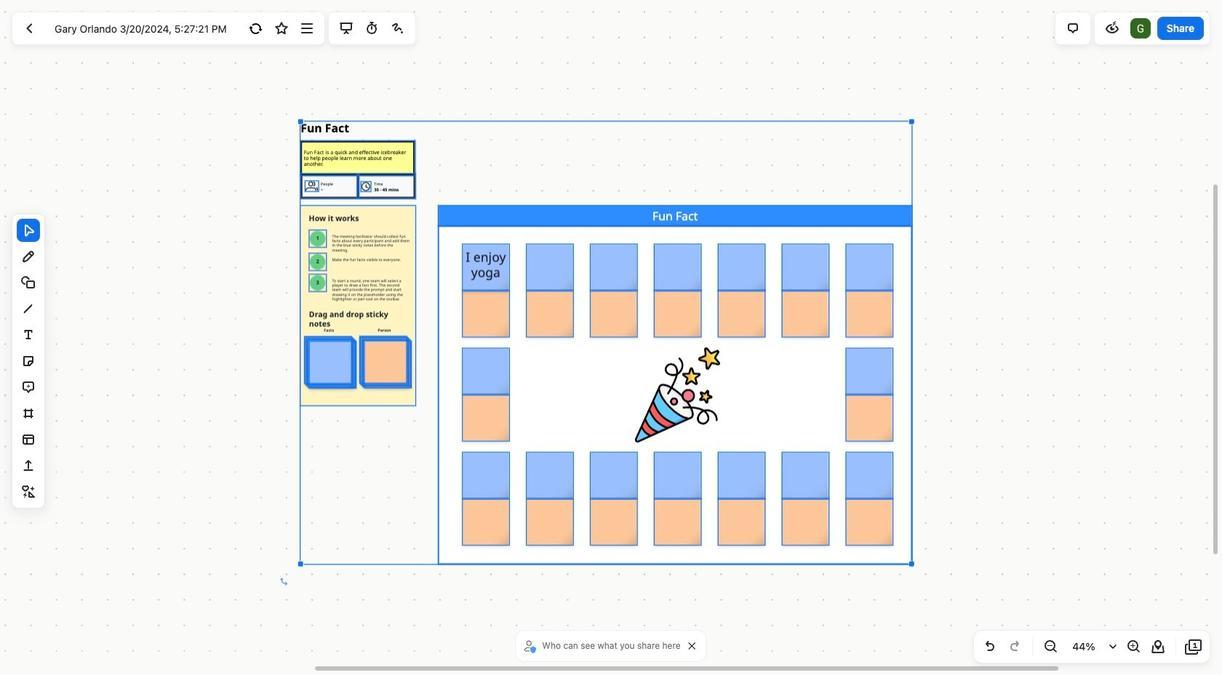 Task type: vqa. For each thing, say whether or not it's contained in the screenshot.
THE SAVING icon
yes



Task type: describe. For each thing, give the bounding box(es) containing it.
presentation image
[[338, 20, 355, 37]]

outline menu item
[[677, 74, 691, 89]]

saving image
[[247, 20, 265, 37]]

undo image
[[981, 639, 999, 656]]

2 menu item from the left
[[705, 70, 728, 93]]

dashboard image
[[21, 20, 39, 37]]

mini map image
[[1149, 639, 1167, 656]]

laser image
[[389, 20, 406, 37]]



Task type: locate. For each thing, give the bounding box(es) containing it.
list item
[[1129, 17, 1152, 40]]

format styles image
[[498, 73, 516, 90]]

menu item right outline menu item
[[705, 70, 728, 93]]

1 horizontal spatial menu item
[[705, 70, 728, 93]]

star this whiteboard image
[[273, 20, 290, 37]]

pages image
[[1185, 639, 1202, 656]]

menu item
[[554, 70, 578, 93], [705, 70, 728, 93]]

saving element
[[244, 17, 268, 40]]

timer image
[[363, 20, 381, 37]]

list
[[1129, 17, 1152, 40]]

1 menu item from the left
[[554, 70, 578, 93]]

fill menu item
[[650, 74, 665, 89]]

menu item right format styles icon
[[554, 70, 578, 93]]

zoom out image
[[1042, 639, 1059, 656]]

more options image
[[298, 20, 316, 37]]

zoom in image
[[1125, 639, 1142, 656]]

0 horizontal spatial menu item
[[554, 70, 578, 93]]

Document name text field
[[44, 17, 242, 40]]

comment panel image
[[1064, 20, 1082, 37]]

close image
[[689, 643, 696, 650]]



